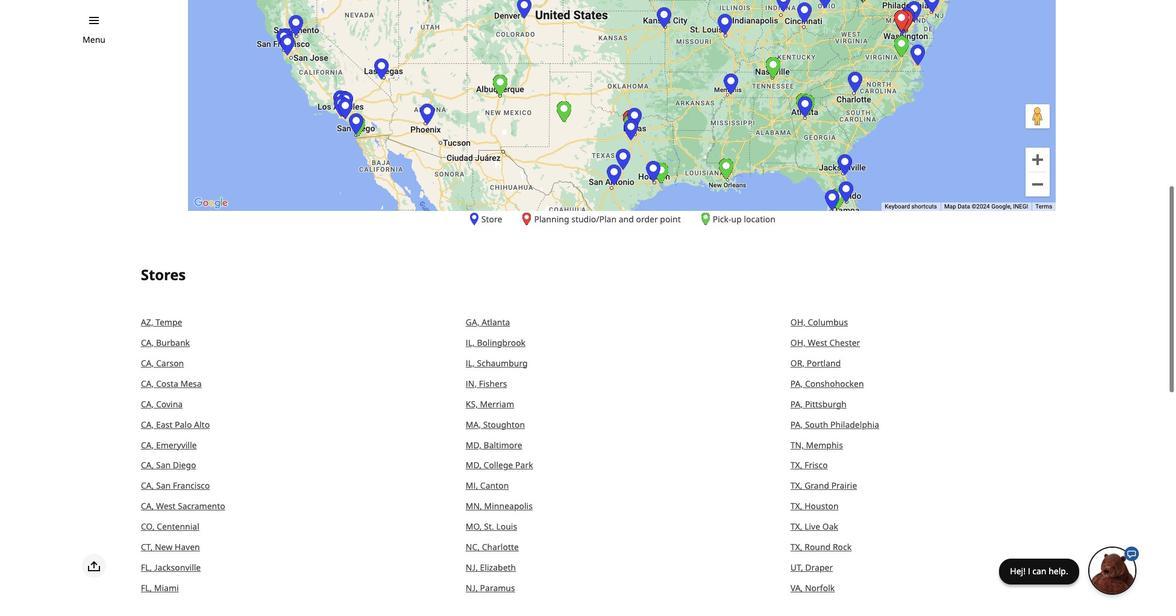 Task type: describe. For each thing, give the bounding box(es) containing it.
tx, for tx, houston
[[791, 500, 802, 512]]

menu button
[[83, 33, 105, 46]]

209 image
[[418, 104, 437, 125]]

charlotte
[[482, 541, 519, 553]]

planning
[[534, 213, 569, 225]]

508 image
[[722, 73, 740, 95]]

tx, for tx, frisco
[[791, 460, 802, 471]]

379 image
[[644, 161, 663, 182]]

sto257p02 image
[[795, 93, 813, 114]]

oh, columbus link
[[791, 316, 848, 328]]

ct, new haven link
[[141, 541, 200, 553]]

ca, san diego
[[141, 460, 196, 471]]

stores
[[141, 264, 186, 284]]

ca, carson
[[141, 357, 184, 369]]

mn,
[[466, 500, 482, 512]]

162 image
[[332, 96, 350, 117]]

costa
[[156, 378, 178, 389]]

ca, east palo alto link
[[141, 419, 210, 430]]

tn, memphis
[[791, 439, 843, 450]]

oak
[[822, 521, 838, 532]]

shortcuts
[[912, 203, 937, 210]]

ca, burbank
[[141, 337, 190, 348]]

covina
[[156, 398, 183, 410]]

374 image
[[655, 7, 673, 28]]

pick-up location
[[713, 213, 776, 225]]

il, for il, bolingbrook
[[466, 337, 475, 348]]

west for oh,
[[808, 337, 827, 348]]

mo,
[[466, 521, 482, 532]]

order
[[636, 213, 658, 225]]

211 image
[[921, 0, 939, 9]]

sto379p01 image
[[652, 163, 670, 184]]

md, college park link
[[466, 460, 533, 471]]

ca, west sacramento
[[141, 500, 225, 512]]

ca, san francisco link
[[141, 480, 210, 491]]

nj, elizabeth link
[[466, 562, 516, 573]]

burbank
[[156, 337, 190, 348]]

sto042p01 image
[[829, 189, 847, 210]]

ca, covina
[[141, 398, 183, 410]]

menu
[[83, 34, 105, 45]]

st.
[[484, 521, 494, 532]]

location
[[744, 213, 776, 225]]

tx, houston link
[[791, 500, 839, 512]]

pa, for pa, conshohocken
[[791, 378, 803, 389]]

chester
[[830, 337, 860, 348]]

sto535p01 image
[[555, 101, 573, 122]]

027 image
[[614, 149, 632, 170]]

can
[[1032, 565, 1046, 577]]

inegi
[[1013, 203, 1028, 210]]

map
[[944, 203, 956, 210]]

pick-
[[713, 213, 731, 225]]

175 image
[[796, 2, 814, 23]]

ut,
[[791, 562, 803, 573]]

grand
[[805, 480, 829, 491]]

in,
[[466, 378, 477, 389]]

bolingbrook
[[477, 337, 526, 348]]

hej!
[[1010, 565, 1026, 577]]

tx, frisco
[[791, 460, 828, 471]]

oh, for oh, west chester
[[791, 337, 806, 348]]

tx, round rock
[[791, 541, 852, 553]]

347 image
[[279, 34, 297, 55]]

help.
[[1049, 565, 1068, 577]]

atlanta
[[482, 316, 510, 328]]

fl, for fl, jacksonville
[[141, 562, 152, 573]]

535 image
[[622, 119, 640, 140]]

ma,
[[466, 419, 481, 430]]

or,
[[791, 357, 805, 369]]

257 image
[[796, 96, 814, 117]]

410 image
[[716, 14, 734, 35]]

sto569p01 image
[[893, 36, 911, 57]]

point
[[660, 213, 681, 225]]

411 image
[[899, 7, 917, 28]]

minneapolis
[[484, 500, 533, 512]]

pa, for pa, south philadelphia
[[791, 419, 803, 430]]

md, for md, college park
[[466, 460, 481, 471]]

il, schaumburg
[[466, 357, 528, 369]]

pittsburgh
[[805, 398, 847, 410]]

183 image
[[626, 108, 644, 129]]

ga, atlanta
[[466, 316, 510, 328]]

ca, for ca, east palo alto
[[141, 419, 154, 430]]

ks, merriam
[[466, 398, 514, 410]]

planning studio/plan and order point
[[534, 213, 681, 225]]

ma, stoughton
[[466, 419, 525, 430]]

tx, for tx, live oak
[[791, 521, 802, 532]]

pa, conshohocken link
[[791, 378, 864, 389]]

sto257p01 image
[[799, 95, 817, 116]]

paramus
[[480, 582, 515, 594]]

167 image
[[336, 98, 355, 119]]

i
[[1028, 565, 1030, 577]]

tx, grand prairie
[[791, 480, 857, 491]]

ca, for ca, west sacramento
[[141, 500, 154, 512]]

537 image
[[836, 154, 854, 175]]

mo, st. louis
[[466, 521, 517, 532]]

south
[[805, 419, 828, 430]]

keyboard
[[885, 203, 910, 210]]

sto166p01 image
[[349, 116, 367, 137]]

merriam
[[480, 398, 514, 410]]

va, norfolk
[[791, 582, 835, 594]]

il, for il, schaumburg
[[466, 357, 475, 369]]

714 image
[[622, 110, 640, 131]]

marker for traditional stores image
[[469, 213, 480, 225]]

ca, covina link
[[141, 398, 183, 410]]

west for ca,
[[156, 500, 176, 512]]

ut, draper
[[791, 562, 833, 573]]

tx, round rock link
[[791, 541, 852, 553]]

tx, frisco link
[[791, 460, 828, 471]]

palo
[[175, 419, 192, 430]]

college
[[484, 460, 513, 471]]

sto211p03 image
[[491, 75, 509, 96]]

md, for md, baltimore
[[466, 439, 481, 450]]

tx, live oak
[[791, 521, 838, 532]]

sto508p01 image
[[764, 57, 782, 78]]

nc, charlotte
[[466, 541, 519, 553]]

diego
[[173, 460, 196, 471]]

norfolk
[[805, 582, 835, 594]]

tx, for tx, round rock
[[791, 541, 802, 553]]

680 image
[[335, 91, 353, 112]]

emeryville
[[156, 439, 197, 450]]

ca, west sacramento link
[[141, 500, 225, 512]]

sto168p01 image
[[893, 10, 911, 31]]

marker for pickup locations image
[[700, 213, 711, 225]]

rock
[[833, 541, 852, 553]]

mi, canton
[[466, 480, 509, 491]]

mn, minneapolis
[[466, 500, 533, 512]]

az, tempe
[[141, 316, 182, 328]]

707 image
[[897, 10, 915, 31]]

san for francisco
[[156, 480, 171, 491]]

baltimore
[[484, 439, 522, 450]]



Task type: locate. For each thing, give the bounding box(es) containing it.
il,
[[466, 337, 475, 348], [466, 357, 475, 369]]

153 image
[[854, 0, 872, 3]]

ca, for ca, emeryville
[[141, 439, 154, 450]]

stoughton
[[483, 419, 525, 430]]

oh, left columbus
[[791, 316, 806, 328]]

pa, for pa, pittsburgh
[[791, 398, 803, 410]]

east
[[156, 419, 173, 430]]

nc, charlotte link
[[466, 541, 519, 553]]

map data ©2024 google, inegi
[[944, 203, 1028, 210]]

portland
[[807, 357, 841, 369]]

conshohocken
[[805, 378, 864, 389]]

2 vertical spatial pa,
[[791, 419, 803, 430]]

oh, west chester link
[[791, 337, 860, 348]]

9 ca, from the top
[[141, 500, 154, 512]]

il, up in,
[[466, 357, 475, 369]]

tx, for tx, grand prairie
[[791, 480, 802, 491]]

067 image
[[846, 72, 864, 93]]

pa, conshohocken
[[791, 378, 864, 389]]

2 fl, from the top
[[141, 582, 152, 594]]

data
[[958, 203, 970, 210]]

570 image
[[605, 164, 623, 185]]

terms link
[[1036, 203, 1052, 210]]

nj, left paramus
[[466, 582, 478, 594]]

0 vertical spatial md,
[[466, 439, 481, 450]]

ks, merriam link
[[466, 398, 514, 410]]

ca, for ca, san diego
[[141, 460, 154, 471]]

nj, down nc,
[[466, 562, 478, 573]]

prairie
[[831, 480, 857, 491]]

west
[[808, 337, 827, 348], [156, 500, 176, 512]]

2 nj, from the top
[[466, 582, 478, 594]]

ca, costa mesa link
[[141, 378, 202, 389]]

1 pa, from the top
[[791, 378, 803, 389]]

tn, memphis link
[[791, 439, 843, 450]]

il, bolingbrook
[[466, 337, 526, 348]]

2 san from the top
[[156, 480, 171, 491]]

co,
[[141, 521, 155, 532]]

ca, for ca, covina
[[141, 398, 154, 410]]

co, centennial link
[[141, 521, 199, 532]]

ca, up co,
[[141, 500, 154, 512]]

6 ca, from the top
[[141, 439, 154, 450]]

8 ca, from the top
[[141, 480, 154, 491]]

0 vertical spatial san
[[156, 460, 171, 471]]

215 image
[[923, 0, 942, 13]]

2 ca, from the top
[[141, 357, 154, 369]]

fl,
[[141, 562, 152, 573], [141, 582, 152, 594]]

carson
[[156, 357, 184, 369]]

miami
[[154, 582, 179, 594]]

0 vertical spatial oh,
[[791, 316, 806, 328]]

2 tx, from the top
[[791, 480, 802, 491]]

ca, left costa
[[141, 378, 154, 389]]

1 nj, from the top
[[466, 562, 478, 573]]

or, portland link
[[791, 357, 841, 369]]

google image
[[191, 195, 231, 211]]

1 vertical spatial md,
[[466, 460, 481, 471]]

103 image
[[419, 0, 437, 2]]

462 image
[[373, 58, 391, 79]]

md,
[[466, 439, 481, 450], [466, 460, 481, 471]]

fl, down ct,
[[141, 562, 152, 573]]

tx, grand prairie link
[[791, 480, 857, 491]]

681 image
[[335, 96, 353, 117]]

pa, left south
[[791, 419, 803, 430]]

399 image
[[332, 90, 350, 111]]

ca, san diego link
[[141, 460, 196, 471]]

145 image
[[837, 181, 855, 202]]

ca, burbank link
[[141, 337, 190, 348]]

5 tx, from the top
[[791, 541, 802, 553]]

ca, left east
[[141, 419, 154, 430]]

ca, down az,
[[141, 337, 154, 348]]

ga, atlanta link
[[466, 316, 510, 328]]

pa, left pittsburgh
[[791, 398, 803, 410]]

fl, miami
[[141, 582, 179, 594]]

san for diego
[[156, 460, 171, 471]]

1 vertical spatial il,
[[466, 357, 475, 369]]

157 image
[[287, 15, 305, 36]]

511 image
[[816, 0, 834, 8]]

0 vertical spatial nj,
[[466, 562, 478, 573]]

pa, down or,
[[791, 378, 803, 389]]

hej! i can help.
[[1010, 565, 1068, 577]]

in, fishers
[[466, 378, 507, 389]]

4 ca, from the top
[[141, 398, 154, 410]]

keyboard shortcuts button
[[885, 202, 937, 211]]

3 ca, from the top
[[141, 378, 154, 389]]

tx, left houston
[[791, 500, 802, 512]]

sto211p05 image
[[623, 114, 641, 135]]

sacramento
[[178, 500, 225, 512]]

canton
[[480, 480, 509, 491]]

md, down ma,
[[466, 439, 481, 450]]

1 md, from the top
[[466, 439, 481, 450]]

7 ca, from the top
[[141, 460, 154, 471]]

pa, pittsburgh
[[791, 398, 847, 410]]

az, tempe link
[[141, 316, 182, 328]]

nj, paramus
[[466, 582, 515, 594]]

2 oh, from the top
[[791, 337, 806, 348]]

tx, left 'live'
[[791, 521, 802, 532]]

1 vertical spatial nj,
[[466, 582, 478, 594]]

keyboard shortcuts
[[885, 203, 937, 210]]

fl, jacksonville
[[141, 562, 201, 573]]

west down oh, columbus link in the bottom of the page
[[808, 337, 827, 348]]

1 oh, from the top
[[791, 316, 806, 328]]

sto413p01 image
[[336, 95, 354, 116]]

658 image
[[275, 29, 293, 50]]

fl, miami link
[[141, 582, 179, 594]]

oh, up or,
[[791, 337, 806, 348]]

tx,
[[791, 460, 802, 471], [791, 480, 802, 491], [791, 500, 802, 512], [791, 521, 802, 532], [791, 541, 802, 553]]

ca, for ca, costa mesa
[[141, 378, 154, 389]]

nj, elizabeth
[[466, 562, 516, 573]]

1 vertical spatial oh,
[[791, 337, 806, 348]]

165 image
[[277, 28, 295, 49]]

nj, paramus link
[[466, 582, 515, 594]]

1 vertical spatial san
[[156, 480, 171, 491]]

ct,
[[141, 541, 153, 553]]

or, portland
[[791, 357, 841, 369]]

1 vertical spatial west
[[156, 500, 176, 512]]

va, norfolk link
[[791, 582, 835, 594]]

mesa
[[180, 378, 202, 389]]

tx, left frisco
[[791, 460, 802, 471]]

0 vertical spatial fl,
[[141, 562, 152, 573]]

sto211p04 image
[[717, 158, 735, 179]]

1 il, from the top
[[466, 337, 475, 348]]

ca, for ca, burbank
[[141, 337, 154, 348]]

1 san from the top
[[156, 460, 171, 471]]

san left diego
[[156, 460, 171, 471]]

san down ca, san diego link
[[156, 480, 171, 491]]

md, baltimore link
[[466, 439, 522, 450]]

az,
[[141, 316, 153, 328]]

il, down ga,
[[466, 337, 475, 348]]

ca, left emeryville
[[141, 439, 154, 450]]

fl, for fl, miami
[[141, 582, 152, 594]]

ga,
[[466, 316, 480, 328]]

0 vertical spatial west
[[808, 337, 827, 348]]

ca, down 'ca, emeryville'
[[141, 460, 154, 471]]

fl, jacksonville link
[[141, 562, 201, 573]]

fl, left miami
[[141, 582, 152, 594]]

in, fishers link
[[466, 378, 507, 389]]

ca, for ca, san francisco
[[141, 480, 154, 491]]

oh,
[[791, 316, 806, 328], [791, 337, 806, 348]]

2 md, from the top
[[466, 460, 481, 471]]

064 image
[[515, 0, 534, 19]]

1 vertical spatial pa,
[[791, 398, 803, 410]]

0 vertical spatial il,
[[466, 337, 475, 348]]

nj,
[[466, 562, 478, 573], [466, 582, 478, 594]]

1 vertical spatial fl,
[[141, 582, 152, 594]]

4 tx, from the top
[[791, 521, 802, 532]]

1 horizontal spatial west
[[808, 337, 827, 348]]

va,
[[791, 582, 803, 594]]

haven
[[175, 541, 200, 553]]

sto153p01 image
[[855, 0, 873, 2]]

413 image
[[337, 91, 355, 113]]

jacksonville
[[154, 562, 201, 573]]

mo, st. louis link
[[466, 521, 517, 532]]

2 il, from the top
[[466, 357, 475, 369]]

ks,
[[466, 398, 478, 410]]

1 ca, from the top
[[141, 337, 154, 348]]

tx, left grand
[[791, 480, 802, 491]]

tn,
[[791, 439, 804, 450]]

hej! i can help. button
[[999, 546, 1139, 595]]

0 horizontal spatial west
[[156, 500, 176, 512]]

ca, san francisco
[[141, 480, 210, 491]]

tx, up "ut,"
[[791, 541, 802, 553]]

park
[[515, 460, 533, 471]]

ca, left covina
[[141, 398, 154, 410]]

draper
[[805, 562, 833, 573]]

md, up 'mi,'
[[466, 460, 481, 471]]

live
[[805, 521, 820, 532]]

oh, for oh, columbus
[[791, 316, 806, 328]]

columbus
[[808, 316, 848, 328]]

569 image
[[909, 44, 927, 66]]

oh, west chester
[[791, 337, 860, 348]]

tempe
[[156, 316, 182, 328]]

536 image
[[775, 0, 793, 12]]

166 image
[[347, 113, 365, 134]]

1 tx, from the top
[[791, 460, 802, 471]]

mi, canton link
[[466, 480, 509, 491]]

3 tx, from the top
[[791, 500, 802, 512]]

2 pa, from the top
[[791, 398, 803, 410]]

centennial
[[157, 521, 199, 532]]

west up co, centennial link
[[156, 500, 176, 512]]

168 image
[[894, 14, 912, 35]]

nj, for nj, elizabeth
[[466, 562, 478, 573]]

1 fl, from the top
[[141, 562, 152, 573]]

ut, draper link
[[791, 562, 833, 573]]

marker for plan and order points image
[[522, 213, 532, 225]]

042 image
[[823, 190, 842, 211]]

ca, emeryville
[[141, 439, 197, 450]]

3 pa, from the top
[[791, 419, 803, 430]]

elizabeth
[[480, 562, 516, 573]]

152 image
[[905, 1, 923, 22]]

map region
[[188, 0, 1056, 211]]

0 vertical spatial pa,
[[791, 378, 803, 389]]

louis
[[496, 521, 517, 532]]

pa,
[[791, 378, 803, 389], [791, 398, 803, 410], [791, 419, 803, 430]]

new
[[155, 541, 172, 553]]

nj, for nj, paramus
[[466, 582, 478, 594]]

5 ca, from the top
[[141, 419, 154, 430]]

ca, for ca, carson
[[141, 357, 154, 369]]

ca, left carson
[[141, 357, 154, 369]]

oh, columbus
[[791, 316, 848, 328]]

ca, down ca, san diego link
[[141, 480, 154, 491]]



Task type: vqa. For each thing, say whether or not it's contained in the screenshot.


